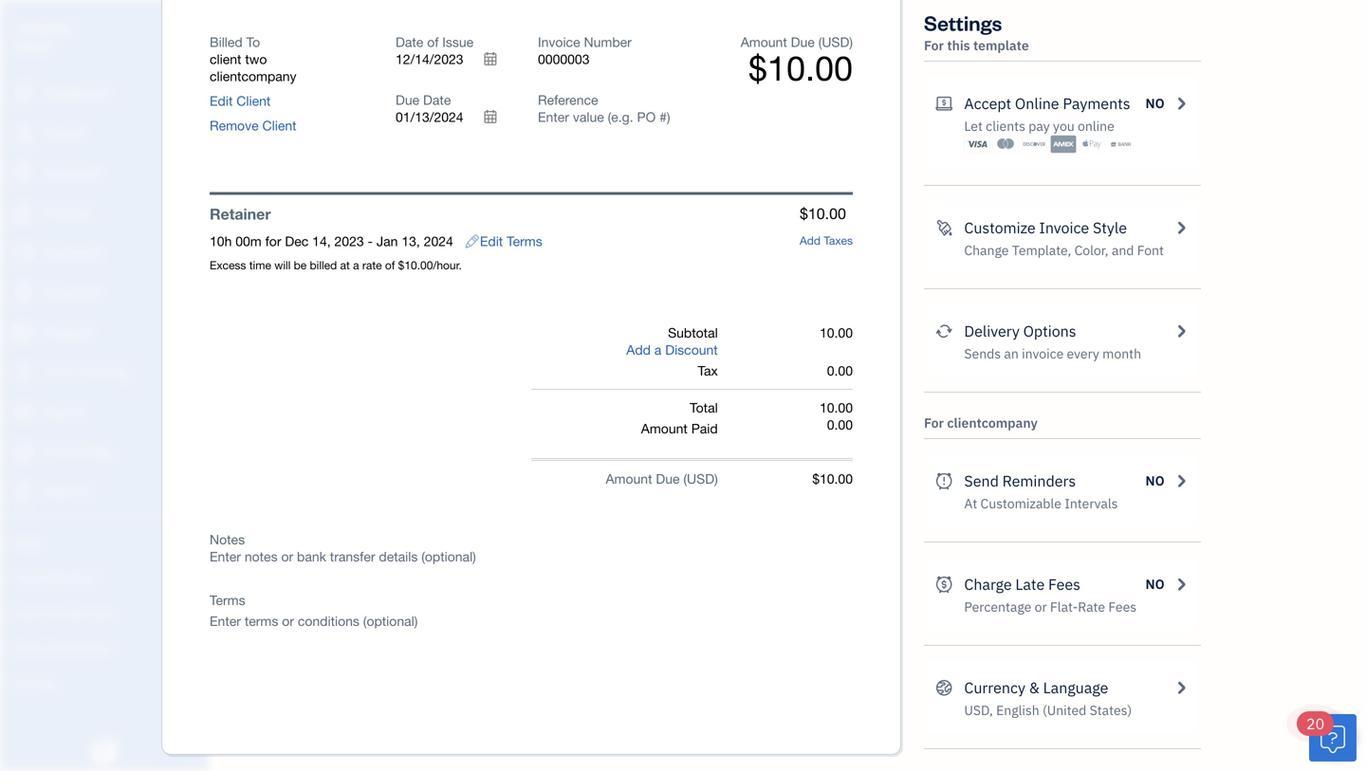 Task type: vqa. For each thing, say whether or not it's contained in the screenshot.
Set for Set Billable Rates
no



Task type: describe. For each thing, give the bounding box(es) containing it.
accept online payments
[[965, 93, 1131, 113]]

1 vertical spatial $10.00
[[800, 205, 846, 223]]

customizable
[[981, 495, 1062, 512]]

0.00 inside 10.00 0.00
[[827, 417, 853, 433]]

20
[[1307, 714, 1325, 734]]

bank connections link
[[5, 632, 203, 665]]

at customizable intervals
[[965, 495, 1118, 512]]

timer image
[[12, 363, 35, 382]]

bank
[[14, 640, 42, 656]]

template,
[[1012, 242, 1072, 259]]

invoice inside invoice number 0000003
[[538, 34, 580, 50]]

due inside due date 01/13/2024
[[396, 92, 420, 108]]

chart image
[[12, 443, 35, 462]]

due for amount due ( usd ) $10.00
[[791, 34, 815, 50]]

add inside dropdown button
[[800, 234, 821, 247]]

3 chevronright image from the top
[[1173, 470, 1190, 493]]

client image
[[12, 124, 35, 143]]

settings link
[[5, 667, 203, 700]]

13,
[[402, 233, 420, 249]]

2023
[[335, 233, 364, 249]]

settings for this template
[[924, 9, 1029, 54]]

font
[[1138, 242, 1164, 259]]

Terms text field
[[210, 613, 853, 630]]

20 button
[[1297, 712, 1357, 762]]

due date 01/13/2024
[[396, 92, 464, 125]]

taxes
[[824, 234, 853, 247]]

1 0.00 from the top
[[827, 363, 853, 379]]

refresh image
[[936, 320, 953, 343]]

subtotal add a discount tax
[[627, 325, 718, 379]]

jan
[[377, 233, 398, 249]]

color,
[[1075, 242, 1109, 259]]

10.00 for 10.00 0.00
[[820, 400, 853, 416]]

money image
[[12, 403, 35, 422]]

for clientcompany
[[924, 414, 1038, 432]]

issue
[[442, 34, 474, 50]]

percentage or flat-rate fees
[[965, 598, 1137, 616]]

2 chevronright image from the top
[[1173, 216, 1190, 239]]

latereminders image
[[936, 470, 953, 493]]

currencyandlanguage image
[[936, 677, 953, 699]]

flat-
[[1050, 598, 1078, 616]]

&
[[1029, 678, 1040, 698]]

items
[[14, 605, 44, 621]]

send
[[965, 471, 999, 491]]

of
[[427, 34, 439, 50]]

amount due ( usd )
[[606, 471, 718, 487]]

english
[[997, 702, 1040, 719]]

remove client button
[[210, 117, 297, 134]]

add a discount button
[[627, 342, 718, 359]]

company owner
[[15, 18, 74, 53]]

no for charge late fees
[[1146, 576, 1165, 593]]

edit terms
[[480, 233, 543, 249]]

delivery
[[965, 321, 1020, 341]]

options
[[1024, 321, 1077, 341]]

a
[[655, 342, 662, 358]]

currency
[[965, 678, 1026, 698]]

edit terms button
[[465, 233, 543, 250]]

14,
[[312, 233, 331, 249]]

estimate image
[[12, 164, 35, 183]]

owner
[[15, 37, 53, 53]]

currency & language
[[965, 678, 1109, 698]]

12/14/2023
[[396, 51, 464, 67]]

terms inside button
[[507, 233, 543, 249]]

you
[[1053, 117, 1075, 135]]

main element
[[0, 0, 256, 772]]

dec
[[285, 233, 309, 249]]

number
[[584, 34, 632, 50]]

add inside subtotal add a discount tax
[[627, 342, 651, 358]]

settings for settings for this template
[[924, 9, 1002, 36]]

invoice number 0000003
[[538, 34, 632, 67]]

0 vertical spatial and
[[1112, 242, 1134, 259]]

remove
[[210, 118, 259, 133]]

payment image
[[12, 244, 35, 263]]

1 vertical spatial invoice
[[1040, 218, 1090, 238]]

style
[[1093, 218, 1127, 238]]

delivery options
[[965, 321, 1077, 341]]

discount
[[665, 342, 718, 358]]

american express image
[[1051, 135, 1076, 154]]

chevronright image for delivery options
[[1173, 320, 1190, 343]]

2 vertical spatial $10.00
[[813, 471, 853, 487]]

0000003
[[538, 51, 590, 67]]

report image
[[12, 483, 35, 502]]

usd,
[[965, 702, 993, 719]]

online
[[1015, 93, 1060, 113]]

let
[[965, 117, 983, 135]]

visa image
[[965, 135, 990, 154]]

reminders
[[1003, 471, 1076, 491]]

dashboard image
[[12, 84, 35, 103]]

sends an invoice every month
[[965, 345, 1142, 363]]

sends
[[965, 345, 1001, 363]]

amount inside total amount paid
[[641, 421, 688, 437]]

month
[[1103, 345, 1142, 363]]

change
[[965, 242, 1009, 259]]

retainer
[[210, 205, 271, 223]]

client
[[210, 51, 241, 67]]

two
[[245, 51, 267, 67]]

items and services
[[14, 605, 114, 621]]

project image
[[12, 324, 35, 343]]

resource center badge image
[[1310, 715, 1357, 762]]

and inside main element
[[46, 605, 66, 621]]

team members link
[[5, 562, 203, 595]]

usd, english (united states)
[[965, 702, 1132, 719]]

send reminders
[[965, 471, 1076, 491]]

invoice image
[[12, 204, 35, 223]]

members
[[47, 570, 97, 586]]

team members
[[14, 570, 97, 586]]

freshbooks image
[[89, 741, 120, 764]]

add taxes
[[800, 234, 853, 247]]

at
[[965, 495, 978, 512]]

0 vertical spatial client
[[237, 93, 271, 109]]

rate
[[1078, 598, 1106, 616]]



Task type: locate. For each thing, give the bounding box(es) containing it.
fees up flat-
[[1049, 575, 1081, 595]]

1 horizontal spatial settings
[[924, 9, 1002, 36]]

0 vertical spatial usd
[[822, 34, 850, 50]]

settings inside settings for this template
[[924, 9, 1002, 36]]

0 vertical spatial fees
[[1049, 575, 1081, 595]]

1 vertical spatial client
[[262, 118, 297, 133]]

apps
[[14, 535, 42, 550]]

edit right 2024
[[480, 233, 503, 249]]

tax
[[698, 363, 718, 379]]

late
[[1016, 575, 1045, 595]]

0 horizontal spatial )
[[715, 471, 718, 487]]

1 horizontal spatial usd
[[822, 34, 850, 50]]

1 horizontal spatial clientcompany
[[947, 414, 1038, 432]]

customize invoice style
[[965, 218, 1127, 238]]

0 vertical spatial due
[[791, 34, 815, 50]]

amount for amount due ( usd )
[[606, 471, 652, 487]]

payments
[[1063, 93, 1131, 113]]

date left of
[[396, 34, 424, 50]]

1 chevronright image from the top
[[1173, 92, 1190, 115]]

subtotal
[[668, 325, 718, 341]]

edit inside billed to client two clientcompany edit client remove client
[[210, 93, 233, 109]]

add taxes button
[[800, 233, 853, 248]]

or
[[1035, 598, 1047, 616]]

)
[[850, 34, 853, 50], [715, 471, 718, 487]]

billed to client two clientcompany edit client remove client
[[210, 34, 297, 133]]

intervals
[[1065, 495, 1118, 512]]

10.00
[[820, 325, 853, 341], [820, 400, 853, 416]]

2024
[[424, 233, 453, 249]]

edit client button
[[210, 93, 271, 110]]

accept
[[965, 93, 1012, 113]]

1 horizontal spatial (
[[819, 34, 822, 50]]

$10.00 inside amount due ( usd ) $10.00
[[749, 48, 853, 88]]

1 10.00 from the top
[[820, 325, 853, 341]]

amount due ( usd ) $10.00
[[741, 34, 853, 88]]

amount for amount due ( usd ) $10.00
[[741, 34, 787, 50]]

paid
[[692, 421, 718, 437]]

usd for amount due ( usd ) $10.00
[[822, 34, 850, 50]]

customize
[[965, 218, 1036, 238]]

services
[[68, 605, 114, 621]]

2 chevronright image from the top
[[1173, 573, 1190, 596]]

$10.00
[[749, 48, 853, 88], [800, 205, 846, 223], [813, 471, 853, 487]]

( for amount due ( usd )
[[684, 471, 687, 487]]

Notes text field
[[210, 549, 853, 566]]

0 horizontal spatial and
[[46, 605, 66, 621]]

edit up remove
[[210, 93, 233, 109]]

-
[[368, 233, 373, 249]]

1 vertical spatial terms
[[210, 593, 245, 608]]

no for send reminders
[[1146, 472, 1165, 490]]

for up latereminders icon
[[924, 414, 944, 432]]

00m
[[236, 233, 262, 249]]

2 0.00 from the top
[[827, 417, 853, 433]]

1 chevronright image from the top
[[1173, 320, 1190, 343]]

1 vertical spatial for
[[924, 414, 944, 432]]

states)
[[1090, 702, 1132, 719]]

clients
[[986, 117, 1026, 135]]

latefees image
[[936, 573, 953, 596]]

date inside date of issue 12/14/2023
[[396, 34, 424, 50]]

12/14/2023 button
[[396, 51, 510, 68]]

(
[[819, 34, 822, 50], [684, 471, 687, 487]]

date of issue 12/14/2023
[[396, 34, 474, 67]]

client up remove client button
[[237, 93, 271, 109]]

0 horizontal spatial (
[[684, 471, 687, 487]]

amount
[[741, 34, 787, 50], [641, 421, 688, 437], [606, 471, 652, 487]]

chevronright image for no
[[1173, 573, 1190, 596]]

connections
[[44, 640, 111, 656]]

0 horizontal spatial fees
[[1049, 575, 1081, 595]]

settings inside main element
[[14, 675, 58, 691]]

usd inside amount due ( usd ) $10.00
[[822, 34, 850, 50]]

1 horizontal spatial and
[[1112, 242, 1134, 259]]

pencil image
[[465, 233, 480, 250]]

4 chevronright image from the top
[[1173, 677, 1190, 699]]

10h
[[210, 233, 232, 249]]

1 horizontal spatial )
[[850, 34, 853, 50]]

due
[[791, 34, 815, 50], [396, 92, 420, 108], [656, 471, 680, 487]]

an
[[1004, 345, 1019, 363]]

1 no from the top
[[1146, 94, 1165, 112]]

) for amount due ( usd )
[[715, 471, 718, 487]]

1 horizontal spatial invoice
[[1040, 218, 1090, 238]]

onlinesales image
[[936, 92, 953, 115]]

2 vertical spatial due
[[656, 471, 680, 487]]

fees
[[1049, 575, 1081, 595], [1109, 598, 1137, 616]]

2 for from the top
[[924, 414, 944, 432]]

for
[[924, 37, 944, 54], [924, 414, 944, 432]]

0 horizontal spatial due
[[396, 92, 420, 108]]

1 vertical spatial (
[[684, 471, 687, 487]]

clientcompany up send
[[947, 414, 1038, 432]]

01/13/2024
[[396, 109, 464, 125]]

to
[[246, 34, 260, 50]]

2 vertical spatial amount
[[606, 471, 652, 487]]

0 vertical spatial 0.00
[[827, 363, 853, 379]]

0.00
[[827, 363, 853, 379], [827, 417, 853, 433]]

10.00 for 10.00
[[820, 325, 853, 341]]

0 vertical spatial clientcompany
[[210, 68, 297, 84]]

add left taxes
[[800, 234, 821, 247]]

0 horizontal spatial clientcompany
[[210, 68, 297, 84]]

0 horizontal spatial terms
[[210, 593, 245, 608]]

charge late fees
[[965, 575, 1081, 595]]

invoice up change template, color, and font
[[1040, 218, 1090, 238]]

( for amount due ( usd ) $10.00
[[819, 34, 822, 50]]

1 vertical spatial no
[[1146, 472, 1165, 490]]

0 vertical spatial )
[[850, 34, 853, 50]]

0 vertical spatial add
[[800, 234, 821, 247]]

terms
[[507, 233, 543, 249], [210, 593, 245, 608]]

0 horizontal spatial edit
[[210, 93, 233, 109]]

due inside amount due ( usd ) $10.00
[[791, 34, 815, 50]]

every
[[1067, 345, 1100, 363]]

1 vertical spatial due
[[396, 92, 420, 108]]

0 vertical spatial edit
[[210, 93, 233, 109]]

1 horizontal spatial edit
[[480, 233, 503, 249]]

no
[[1146, 94, 1165, 112], [1146, 472, 1165, 490], [1146, 576, 1165, 593]]

1 horizontal spatial fees
[[1109, 598, 1137, 616]]

0 horizontal spatial settings
[[14, 675, 58, 691]]

chevronright image
[[1173, 92, 1190, 115], [1173, 216, 1190, 239], [1173, 470, 1190, 493], [1173, 677, 1190, 699]]

1 vertical spatial usd
[[687, 471, 715, 487]]

3 no from the top
[[1146, 576, 1165, 593]]

1 horizontal spatial terms
[[507, 233, 543, 249]]

1 horizontal spatial due
[[656, 471, 680, 487]]

clientcompany down two
[[210, 68, 297, 84]]

total
[[690, 400, 718, 416]]

1 vertical spatial add
[[627, 342, 651, 358]]

01/13/2024 button
[[396, 109, 510, 126]]

terms right the pencil image on the left of the page
[[507, 233, 543, 249]]

fees right rate
[[1109, 598, 1137, 616]]

template
[[974, 37, 1029, 54]]

settings
[[924, 9, 1002, 36], [14, 675, 58, 691]]

percentage
[[965, 598, 1032, 616]]

0 vertical spatial terms
[[507, 233, 543, 249]]

1 vertical spatial chevronright image
[[1173, 573, 1190, 596]]

2 10.00 from the top
[[820, 400, 853, 416]]

1 vertical spatial settings
[[14, 675, 58, 691]]

mastercard image
[[993, 135, 1019, 154]]

and right 'items'
[[46, 605, 66, 621]]

Add a description (optional). text field
[[210, 258, 660, 273]]

total amount paid
[[641, 400, 718, 437]]

pay
[[1029, 117, 1050, 135]]

paintbrush image
[[936, 216, 953, 239]]

2 horizontal spatial due
[[791, 34, 815, 50]]

team
[[14, 570, 44, 586]]

0 vertical spatial chevronright image
[[1173, 320, 1190, 343]]

for left the this
[[924, 37, 944, 54]]

amount inside amount due ( usd ) $10.00
[[741, 34, 787, 50]]

2 no from the top
[[1146, 472, 1165, 490]]

10.00 0.00
[[820, 400, 853, 433]]

charge
[[965, 575, 1012, 595]]

Reference Number text field
[[538, 109, 672, 125]]

date inside due date 01/13/2024
[[423, 92, 451, 108]]

0 vertical spatial settings
[[924, 9, 1002, 36]]

1 vertical spatial 10.00
[[820, 400, 853, 416]]

) inside amount due ( usd ) $10.00
[[850, 34, 853, 50]]

0 vertical spatial 10.00
[[820, 325, 853, 341]]

0 vertical spatial for
[[924, 37, 944, 54]]

0 horizontal spatial invoice
[[538, 34, 580, 50]]

online
[[1078, 117, 1115, 135]]

date up 01/13/2024
[[423, 92, 451, 108]]

apple pay image
[[1080, 135, 1105, 154]]

this
[[947, 37, 971, 54]]

2 vertical spatial no
[[1146, 576, 1165, 593]]

1 vertical spatial fees
[[1109, 598, 1137, 616]]

1 horizontal spatial add
[[800, 234, 821, 247]]

settings for settings
[[14, 675, 58, 691]]

invoice
[[1022, 345, 1064, 363]]

0 vertical spatial invoice
[[538, 34, 580, 50]]

0 vertical spatial $10.00
[[749, 48, 853, 88]]

discover image
[[1022, 135, 1048, 154]]

settings up the this
[[924, 9, 1002, 36]]

1 vertical spatial 0.00
[[827, 417, 853, 433]]

0 horizontal spatial add
[[627, 342, 651, 358]]

1 vertical spatial date
[[423, 92, 451, 108]]

edit inside button
[[480, 233, 503, 249]]

0 vertical spatial date
[[396, 34, 424, 50]]

0 vertical spatial (
[[819, 34, 822, 50]]

1 vertical spatial and
[[46, 605, 66, 621]]

notes
[[210, 532, 245, 548]]

1 vertical spatial clientcompany
[[947, 414, 1038, 432]]

invoice up '0000003'
[[538, 34, 580, 50]]

0 vertical spatial no
[[1146, 94, 1165, 112]]

and down "style"
[[1112, 242, 1134, 259]]

usd for amount due ( usd )
[[687, 471, 715, 487]]

chevronright image
[[1173, 320, 1190, 343], [1173, 573, 1190, 596]]

for
[[265, 233, 281, 249]]

for inside settings for this template
[[924, 37, 944, 54]]

add left a
[[627, 342, 651, 358]]

( inside amount due ( usd ) $10.00
[[819, 34, 822, 50]]

1 vertical spatial amount
[[641, 421, 688, 437]]

client right remove
[[262, 118, 297, 133]]

add
[[800, 234, 821, 247], [627, 342, 651, 358]]

reference
[[538, 92, 598, 108]]

1 vertical spatial )
[[715, 471, 718, 487]]

10h 00m for dec 14, 2023 - jan 13, 2024
[[210, 233, 453, 249]]

expense image
[[12, 284, 35, 303]]

due for amount due ( usd )
[[656, 471, 680, 487]]

items and services link
[[5, 597, 203, 630]]

invoice
[[538, 34, 580, 50], [1040, 218, 1090, 238]]

settings down bank
[[14, 675, 58, 691]]

) for amount due ( usd ) $10.00
[[850, 34, 853, 50]]

0 horizontal spatial usd
[[687, 471, 715, 487]]

billed
[[210, 34, 243, 50]]

bank image
[[1108, 135, 1134, 154]]

and
[[1112, 242, 1134, 259], [46, 605, 66, 621]]

language
[[1044, 678, 1109, 698]]

0 vertical spatial amount
[[741, 34, 787, 50]]

no for accept online payments
[[1146, 94, 1165, 112]]

1 for from the top
[[924, 37, 944, 54]]

terms down notes at bottom left
[[210, 593, 245, 608]]

1 vertical spatial edit
[[480, 233, 503, 249]]



